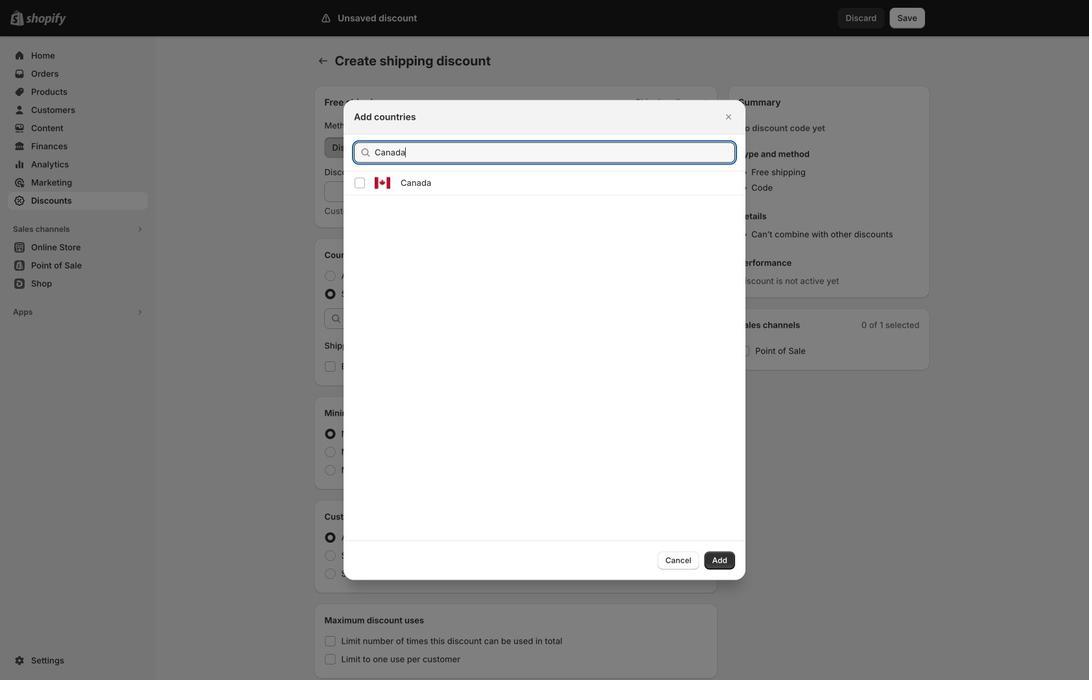 Task type: locate. For each thing, give the bounding box(es) containing it.
Search countries text field
[[375, 142, 735, 163]]

shopify image
[[26, 13, 66, 26]]

dialog
[[0, 100, 1089, 581]]



Task type: vqa. For each thing, say whether or not it's contained in the screenshot.
Shopify image
yes



